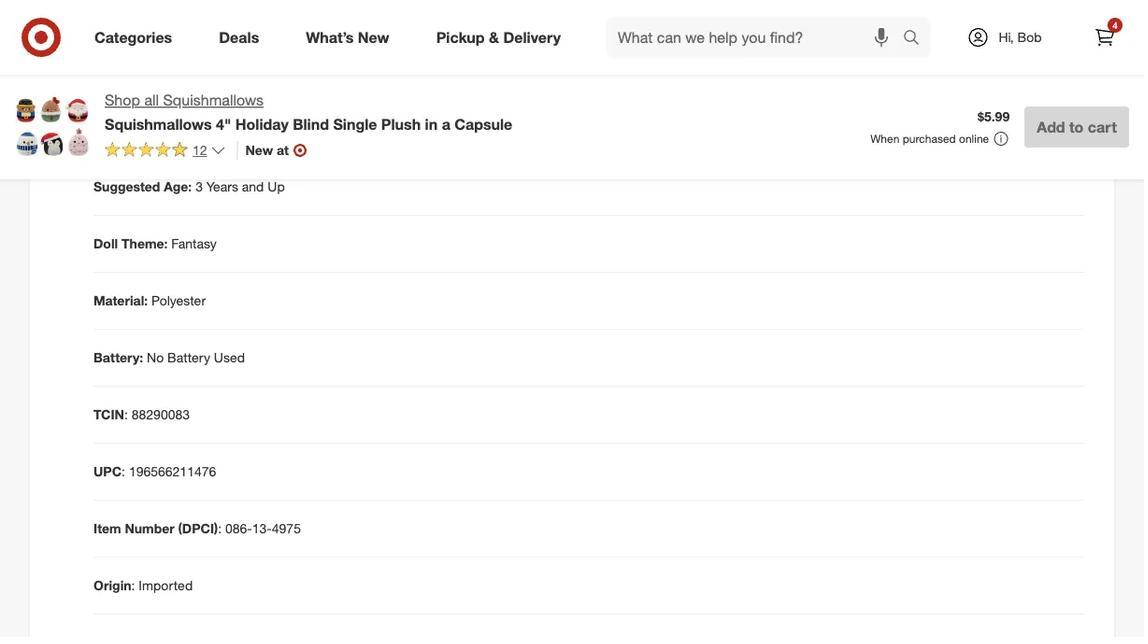 Task type: locate. For each thing, give the bounding box(es) containing it.
inches left the '(w)' on the top left of page
[[334, 64, 373, 81]]

online
[[959, 132, 989, 146]]

x right (h)
[[302, 64, 309, 81]]

2 inches from the left
[[334, 64, 373, 81]]

new left at
[[245, 142, 273, 158]]

$5.99
[[978, 109, 1010, 125]]

(overall):
[[170, 64, 225, 81]]

squishmallows up 4"
[[163, 91, 264, 109]]

2.5
[[312, 64, 331, 81], [410, 64, 429, 81]]

3 inches from the left
[[432, 64, 471, 81]]

x
[[302, 64, 309, 81], [400, 64, 407, 81]]

2 x from the left
[[400, 64, 407, 81]]

delivery
[[503, 28, 561, 46]]

inches left (h)
[[240, 64, 278, 81]]

up
[[268, 178, 285, 195]]

: left imported
[[131, 577, 135, 594]]

add
[[1037, 118, 1065, 136]]

when purchased online
[[870, 132, 989, 146]]

upc
[[93, 463, 122, 480]]

0 horizontal spatial x
[[302, 64, 309, 81]]

4"
[[216, 115, 231, 133]]

squishmallows
[[163, 91, 264, 109], [105, 115, 212, 133]]

1 horizontal spatial x
[[400, 64, 407, 81]]

:
[[124, 406, 128, 423], [122, 463, 125, 480], [218, 520, 222, 537], [131, 577, 135, 594]]

1 horizontal spatial 4
[[1112, 19, 1118, 31]]

inches left (d)
[[432, 64, 471, 81]]

hi,
[[999, 29, 1014, 45]]

single
[[333, 115, 377, 133]]

pickup & delivery link
[[420, 17, 584, 58]]

pounds
[[165, 121, 210, 138]]

4
[[1112, 19, 1118, 31], [229, 64, 236, 81]]

weight:
[[93, 121, 140, 138]]

number
[[125, 520, 175, 537]]

0 horizontal spatial inches
[[240, 64, 278, 81]]

: left the 88290083
[[124, 406, 128, 423]]

tcin : 88290083
[[93, 406, 190, 423]]

1 horizontal spatial 2.5
[[410, 64, 429, 81]]

4 right (overall):
[[229, 64, 236, 81]]

1 horizontal spatial inches
[[334, 64, 373, 81]]

0 horizontal spatial 2.5
[[312, 64, 331, 81]]

0 vertical spatial new
[[358, 28, 389, 46]]

(dpci)
[[178, 520, 218, 537]]

what's
[[306, 28, 354, 46]]

material: polyester
[[93, 292, 206, 309]]

new
[[358, 28, 389, 46], [245, 142, 273, 158]]

dimensions (overall): 4 inches (h) x 2.5 inches (w) x 2.5 inches (d)
[[93, 64, 491, 81]]

specifications button
[[45, 0, 1099, 56]]

new at
[[245, 142, 289, 158]]

capsule
[[455, 115, 512, 133]]

origin
[[93, 577, 131, 594]]

0 vertical spatial 4
[[1112, 19, 1118, 31]]

4 right bob
[[1112, 19, 1118, 31]]

theme:
[[122, 235, 168, 252]]

squishmallows down all
[[105, 115, 212, 133]]

1 vertical spatial squishmallows
[[105, 115, 212, 133]]

0 horizontal spatial 4
[[229, 64, 236, 81]]

weight: .13 pounds
[[93, 121, 210, 138]]

2 horizontal spatial inches
[[432, 64, 471, 81]]

1 x from the left
[[302, 64, 309, 81]]

what's new link
[[290, 17, 413, 58]]

1 vertical spatial new
[[245, 142, 273, 158]]

1 horizontal spatial new
[[358, 28, 389, 46]]

image of squishmallows 4" holiday blind single plush in a capsule image
[[15, 90, 90, 164]]

inches
[[240, 64, 278, 81], [334, 64, 373, 81], [432, 64, 471, 81]]

0 vertical spatial squishmallows
[[163, 91, 264, 109]]

88290083
[[132, 406, 190, 423]]

in
[[425, 115, 438, 133]]

1 vertical spatial 4
[[229, 64, 236, 81]]

hi, bob
[[999, 29, 1042, 45]]

x right the '(w)' on the top left of page
[[400, 64, 407, 81]]

upc : 196566211476
[[93, 463, 216, 480]]

bob
[[1017, 29, 1042, 45]]

shop all squishmallows squishmallows 4" holiday blind single plush in a capsule
[[105, 91, 512, 133]]

: left '196566211476'
[[122, 463, 125, 480]]

(h)
[[282, 64, 298, 81]]

and
[[242, 178, 264, 195]]

4975
[[272, 520, 301, 537]]

search button
[[894, 17, 939, 62]]

2.5 right the '(w)' on the top left of page
[[410, 64, 429, 81]]

what's new
[[306, 28, 389, 46]]

imported
[[139, 577, 193, 594]]

when
[[870, 132, 899, 146]]

new up the '(w)' on the top left of page
[[358, 28, 389, 46]]

2.5 right (h)
[[312, 64, 331, 81]]

deals
[[219, 28, 259, 46]]

.13
[[143, 121, 162, 138]]



Task type: vqa. For each thing, say whether or not it's contained in the screenshot.
Trends to the left
no



Task type: describe. For each thing, give the bounding box(es) containing it.
all
[[144, 91, 159, 109]]

polyester
[[151, 292, 206, 309]]

used
[[214, 349, 245, 366]]

pickup & delivery
[[436, 28, 561, 46]]

item
[[93, 520, 121, 537]]

4 link
[[1084, 17, 1125, 58]]

add to cart button
[[1025, 107, 1129, 148]]

years
[[206, 178, 238, 195]]

age:
[[164, 178, 192, 195]]

1 2.5 from the left
[[312, 64, 331, 81]]

: for 88290083
[[124, 406, 128, 423]]

2 2.5 from the left
[[410, 64, 429, 81]]

shop
[[105, 91, 140, 109]]

196566211476
[[129, 463, 216, 480]]

suggested
[[93, 178, 160, 195]]

: left 086-
[[218, 520, 222, 537]]

tcin
[[93, 406, 124, 423]]

origin : imported
[[93, 577, 193, 594]]

to
[[1069, 118, 1084, 136]]

deals link
[[203, 17, 282, 58]]

specifications
[[93, 15, 213, 37]]

categories
[[94, 28, 172, 46]]

12
[[193, 142, 207, 158]]

fantasy
[[171, 235, 217, 252]]

1 inches from the left
[[240, 64, 278, 81]]

a
[[442, 115, 450, 133]]

3
[[195, 178, 203, 195]]

battery:
[[93, 349, 143, 366]]

blind
[[293, 115, 329, 133]]

(w)
[[377, 64, 396, 81]]

doll theme: fantasy
[[93, 235, 217, 252]]

&
[[489, 28, 499, 46]]

battery
[[167, 349, 210, 366]]

0 horizontal spatial new
[[245, 142, 273, 158]]

cart
[[1088, 118, 1117, 136]]

holiday
[[235, 115, 289, 133]]

purchased
[[903, 132, 956, 146]]

add to cart
[[1037, 118, 1117, 136]]

material:
[[93, 292, 148, 309]]

no
[[147, 349, 164, 366]]

13-
[[252, 520, 272, 537]]

What can we help you find? suggestions appear below search field
[[607, 17, 908, 58]]

: for imported
[[131, 577, 135, 594]]

: for 196566211476
[[122, 463, 125, 480]]

at
[[277, 142, 289, 158]]

doll
[[93, 235, 118, 252]]

pickup
[[436, 28, 485, 46]]

battery: no battery used
[[93, 349, 245, 366]]

plush
[[381, 115, 421, 133]]

item number (dpci) : 086-13-4975
[[93, 520, 301, 537]]

12 link
[[105, 141, 226, 162]]

086-
[[225, 520, 252, 537]]

(d)
[[474, 64, 491, 81]]

dimensions
[[93, 64, 167, 81]]

suggested age: 3 years and up
[[93, 178, 285, 195]]

categories link
[[79, 17, 196, 58]]

search
[[894, 30, 939, 48]]



